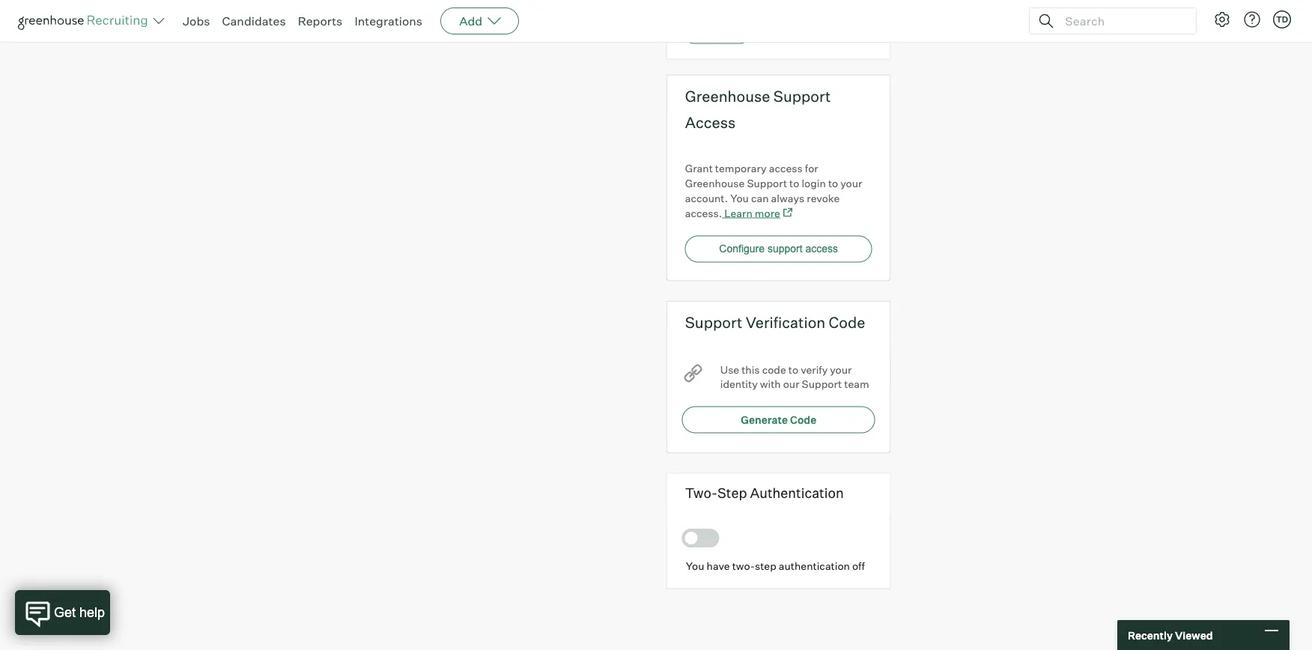 Task type: locate. For each thing, give the bounding box(es) containing it.
1 vertical spatial code
[[790, 414, 817, 427]]

your right login
[[841, 177, 862, 190]]

support
[[768, 244, 803, 255]]

verification
[[746, 313, 826, 332]]

0 horizontal spatial access
[[769, 162, 803, 175]]

you have two-step authentication off
[[686, 560, 865, 573]]

1 horizontal spatial access
[[806, 244, 838, 255]]

you left have
[[686, 560, 704, 573]]

authentication
[[779, 560, 850, 573]]

greenhouse up account.
[[685, 177, 745, 190]]

support inside grant temporary access for greenhouse support to login to your account. you can always revoke access.
[[747, 177, 787, 190]]

1 vertical spatial your
[[830, 363, 852, 376]]

code
[[762, 363, 786, 376]]

can
[[751, 192, 769, 205]]

have
[[707, 560, 730, 573]]

support down verify
[[802, 378, 842, 391]]

access right support
[[806, 244, 838, 255]]

code down our
[[790, 414, 817, 427]]

you up learn on the top
[[730, 192, 749, 205]]

greenhouse up access
[[685, 87, 770, 106]]

greenhouse
[[685, 87, 770, 106], [685, 177, 745, 190]]

two-
[[685, 485, 718, 502]]

grant temporary access for greenhouse support to login to your account. you can always revoke access.
[[685, 162, 862, 220]]

support up the use
[[685, 313, 743, 332]]

you
[[730, 192, 749, 205], [686, 560, 704, 573]]

td
[[1276, 14, 1288, 24]]

code right the verification
[[829, 313, 865, 332]]

more
[[755, 207, 780, 220]]

support
[[774, 87, 831, 106], [747, 177, 787, 190], [685, 313, 743, 332], [802, 378, 842, 391]]

to up our
[[789, 363, 798, 376]]

1 horizontal spatial you
[[730, 192, 749, 205]]

learn more
[[724, 207, 780, 220]]

greenhouse support access
[[685, 87, 831, 132]]

your inside grant temporary access for greenhouse support to login to your account. you can always revoke access.
[[841, 177, 862, 190]]

account.
[[685, 192, 728, 205]]

access left for
[[769, 162, 803, 175]]

for
[[805, 162, 818, 175]]

1 vertical spatial greenhouse
[[685, 177, 745, 190]]

support inside use this code to verify your identity with our support team
[[802, 378, 842, 391]]

access
[[769, 162, 803, 175], [806, 244, 838, 255]]

0 vertical spatial you
[[730, 192, 749, 205]]

configure image
[[1213, 10, 1231, 28]]

code
[[829, 313, 865, 332], [790, 414, 817, 427]]

learn
[[724, 207, 753, 220]]

1 greenhouse from the top
[[685, 87, 770, 106]]

1 vertical spatial access
[[806, 244, 838, 255]]

greenhouse inside greenhouse support access
[[685, 87, 770, 106]]

identity
[[720, 378, 758, 391]]

support up can
[[747, 177, 787, 190]]

support up for
[[774, 87, 831, 106]]

Search text field
[[1061, 10, 1183, 32]]

0 vertical spatial greenhouse
[[685, 87, 770, 106]]

1 vertical spatial you
[[686, 560, 704, 573]]

2 greenhouse from the top
[[685, 177, 745, 190]]

generate
[[741, 414, 788, 427]]

to
[[789, 177, 799, 190], [828, 177, 838, 190], [789, 363, 798, 376]]

add
[[459, 13, 482, 28]]

td button
[[1273, 10, 1291, 28]]

your
[[841, 177, 862, 190], [830, 363, 852, 376]]

learn more link
[[722, 207, 792, 220]]

0 horizontal spatial code
[[790, 414, 817, 427]]

support inside greenhouse support access
[[774, 87, 831, 106]]

configure
[[719, 244, 765, 255]]

reports link
[[298, 13, 343, 28]]

configure support access button
[[685, 236, 872, 263]]

0 vertical spatial your
[[841, 177, 862, 190]]

grant
[[685, 162, 713, 175]]

access inside grant temporary access for greenhouse support to login to your account. you can always revoke access.
[[769, 162, 803, 175]]

your up team
[[830, 363, 852, 376]]

access.
[[685, 207, 722, 220]]

to up revoke
[[828, 177, 838, 190]]

to inside use this code to verify your identity with our support team
[[789, 363, 798, 376]]

generate code button
[[682, 407, 875, 434]]

0 vertical spatial code
[[829, 313, 865, 332]]

access inside configure support access button
[[806, 244, 838, 255]]

add button
[[440, 7, 519, 34]]

td button
[[1270, 7, 1294, 31]]

use this code to verify your identity with our support team
[[720, 363, 869, 391]]

0 vertical spatial access
[[769, 162, 803, 175]]



Task type: describe. For each thing, give the bounding box(es) containing it.
reports
[[298, 13, 343, 28]]

verify
[[801, 363, 828, 376]]

with
[[760, 378, 781, 391]]

greenhouse inside grant temporary access for greenhouse support to login to your account. you can always revoke access.
[[685, 177, 745, 190]]

connect link
[[682, 20, 752, 44]]

connect
[[698, 26, 736, 38]]

configure support access
[[719, 244, 838, 255]]

jobs link
[[183, 13, 210, 28]]

viewed
[[1175, 629, 1213, 642]]

two-step authentication
[[685, 485, 844, 502]]

you inside grant temporary access for greenhouse support to login to your account. you can always revoke access.
[[730, 192, 749, 205]]

this
[[742, 363, 760, 376]]

candidates
[[222, 13, 286, 28]]

integrations
[[355, 13, 423, 28]]

step
[[755, 560, 777, 573]]

always
[[771, 192, 805, 205]]

our
[[783, 378, 800, 391]]

code inside button
[[790, 414, 817, 427]]

1 horizontal spatial code
[[829, 313, 865, 332]]

integrations link
[[355, 13, 423, 28]]

authentication
[[750, 485, 844, 502]]

generate code
[[741, 414, 817, 427]]

off
[[852, 560, 865, 573]]

checkmark image
[[689, 533, 700, 543]]

jobs
[[183, 13, 210, 28]]

your inside use this code to verify your identity with our support team
[[830, 363, 852, 376]]

login
[[802, 177, 826, 190]]

use
[[720, 363, 739, 376]]

revoke
[[807, 192, 840, 205]]

candidates link
[[222, 13, 286, 28]]

to up the always
[[789, 177, 799, 190]]

greenhouse recruiting image
[[18, 12, 153, 30]]

0 horizontal spatial you
[[686, 560, 704, 573]]

support verification code
[[685, 313, 865, 332]]

step
[[718, 485, 747, 502]]

temporary
[[715, 162, 767, 175]]

recently
[[1128, 629, 1173, 642]]

team
[[844, 378, 869, 391]]

access for support
[[806, 244, 838, 255]]

access
[[685, 113, 736, 132]]

recently viewed
[[1128, 629, 1213, 642]]

two-
[[732, 560, 755, 573]]

access for temporary
[[769, 162, 803, 175]]



Task type: vqa. For each thing, say whether or not it's contained in the screenshot.
the bottommost your
yes



